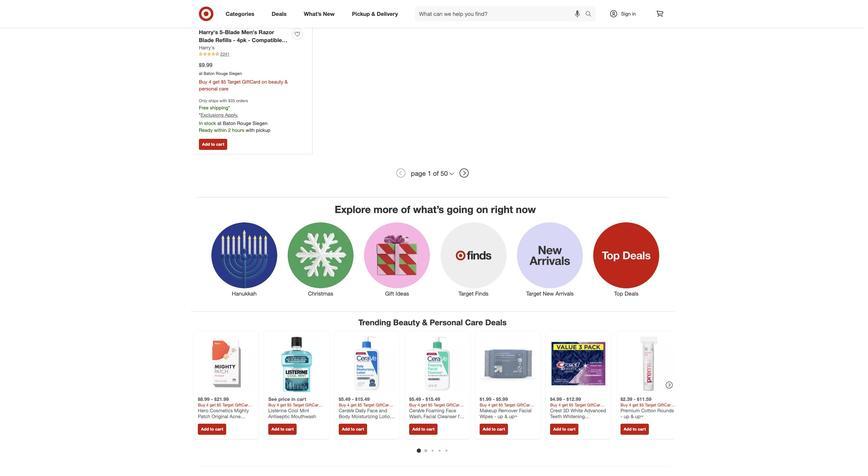 Task type: vqa. For each thing, say whether or not it's contained in the screenshot.
the topmost the questions,
no



Task type: describe. For each thing, give the bounding box(es) containing it.
4pk
[[237, 37, 247, 44]]

beauty
[[393, 317, 420, 327]]

listerine cool mint antiseptic mouthwash
[[268, 408, 316, 419]]

- inside cerave daily face and body moisturizing lotion for normal to dry skin - fragrance free
[[388, 420, 390, 426]]

- right $2.39
[[634, 396, 636, 402]]

$4.99
[[550, 396, 562, 402]]

add for listerine cool mint antiseptic mouthwash
[[271, 427, 279, 432]]

explore
[[335, 203, 371, 216]]

add to cart for cerave daily face and body moisturizing lotion for normal to dry skin - fragrance free
[[342, 427, 364, 432]]

whitening
[[563, 414, 585, 419]]

right
[[491, 203, 513, 216]]

care
[[219, 86, 229, 91]]

2 vertical spatial deals
[[485, 317, 507, 327]]

shipping
[[210, 105, 228, 111]]

to for cerave daily face and body moisturizing lotion for normal to dry skin - fragrance free
[[351, 427, 355, 432]]

wipes
[[480, 414, 493, 419]]

original
[[211, 414, 228, 419]]

cart for makeup remover facial wipes - up & up™
[[497, 427, 505, 432]]

$9.99
[[199, 62, 212, 68]]

within
[[214, 127, 227, 133]]

only
[[199, 98, 207, 103]]

care
[[465, 317, 483, 327]]

stock
[[204, 120, 216, 126]]

add to cart for cerave foaming face wash, facial cleanser for normal to oily skin
[[412, 427, 435, 432]]

rouge inside $9.99 at baton rouge siegen buy 4 get $5 target giftcard on beauty & personal care
[[216, 71, 228, 76]]

What can we help you find? suggestions appear below search field
[[415, 6, 587, 21]]

explore more of what's going on right now
[[335, 203, 536, 216]]

cart for cerave daily face and body moisturizing lotion for normal to dry skin - fragrance free
[[356, 427, 364, 432]]

page 1 of 50 button
[[408, 166, 457, 181]]

categories
[[226, 10, 254, 17]]

1 vertical spatial with
[[220, 98, 227, 103]]

cart for cerave foaming face wash, facial cleanser for normal to oily skin
[[426, 427, 435, 432]]

harry's down refills at the left
[[220, 45, 239, 51]]

add to cart button for premium cotton rounds - up & up™
[[621, 424, 649, 435]]

on inside $9.99 at baton rouge siegen buy 4 get $5 target giftcard on beauty & personal care
[[262, 79, 267, 85]]

refills
[[215, 37, 232, 44]]

moisturizing
[[351, 414, 378, 419]]

personal
[[430, 317, 463, 327]]

white
[[571, 408, 583, 413]]

top
[[614, 290, 623, 297]]

target finds link
[[435, 221, 512, 298]]

harry's 5-blade men's razor blade refills - 4pk - compatible with all harry's and flamingo razors link
[[199, 28, 289, 59]]

cart for premium cotton rounds - up & up™
[[638, 427, 646, 432]]

patches
[[214, 420, 231, 426]]

normal inside cerave foaming face wash, facial cleanser for normal to oily skin
[[409, 420, 425, 426]]

$11.59
[[637, 396, 651, 402]]

cerave daily face and body moisturizing lotion for normal to dry skin - fragrance free
[[339, 408, 393, 432]]

more
[[374, 203, 398, 216]]

2241
[[220, 51, 230, 57]]

- right 4pk
[[248, 37, 250, 44]]

advanced
[[584, 408, 606, 413]]

add to cart button for listerine cool mint antiseptic mouthwash
[[268, 424, 297, 435]]

$5.99
[[496, 396, 508, 402]]

crest 3d white advanced teeth whitening toothpaste, radiant mint
[[550, 408, 606, 426]]

with inside harry's 5-blade men's razor blade refills - 4pk - compatible with all harry's and flamingo razors
[[199, 45, 210, 51]]

new for what's
[[323, 10, 335, 17]]

cart for listerine cool mint antiseptic mouthwash
[[285, 427, 294, 432]]

of for 1
[[433, 169, 439, 177]]

what's
[[304, 10, 322, 17]]

to for makeup remover facial wipes - up & up™
[[492, 427, 496, 432]]

cosmetics
[[210, 408, 233, 413]]

add for makeup remover facial wipes - up & up™
[[483, 427, 491, 432]]

trending
[[359, 317, 391, 327]]

categories link
[[220, 6, 263, 21]]

& inside $9.99 at baton rouge siegen buy 4 get $5 target giftcard on beauty & personal care
[[285, 79, 288, 85]]

sign in link
[[604, 6, 647, 21]]

$21.99
[[214, 396, 229, 402]]

50
[[441, 169, 448, 177]]

premium
[[621, 408, 640, 413]]

1 horizontal spatial on
[[476, 203, 488, 216]]

wash,
[[409, 414, 422, 419]]

for inside cerave daily face and body moisturizing lotion for normal to dry skin - fragrance free
[[339, 420, 344, 426]]

search button
[[582, 6, 599, 23]]

gift ideas
[[385, 290, 409, 297]]

buy
[[199, 79, 207, 85]]

free inside the 'only ships with $35 orders free shipping * * exclusions apply. in stock at  baton rouge siegen ready within 2 hours with pickup'
[[199, 105, 209, 111]]

pimple
[[198, 420, 213, 426]]

delivery
[[377, 10, 398, 17]]

$12.99
[[567, 396, 581, 402]]

1 horizontal spatial *
[[228, 105, 230, 111]]

target new arrivals link
[[512, 221, 588, 298]]

baton inside $9.99 at baton rouge siegen buy 4 get $5 target giftcard on beauty & personal care
[[204, 71, 215, 76]]

1
[[428, 169, 431, 177]]

1 horizontal spatial in
[[632, 11, 636, 17]]

premium cotton rounds - up & up™
[[621, 408, 674, 419]]

$2.39
[[621, 396, 632, 402]]

cart for hero cosmetics mighty patch original acne pimple patches
[[215, 427, 223, 432]]

sign in
[[621, 11, 636, 17]]

3d
[[563, 408, 569, 413]]

to for listerine cool mint antiseptic mouthwash
[[280, 427, 284, 432]]

and inside cerave daily face and body moisturizing lotion for normal to dry skin - fragrance free
[[379, 408, 387, 413]]

target for target new arrivals
[[526, 290, 541, 297]]

1 horizontal spatial blade
[[225, 29, 240, 36]]

cotton
[[641, 408, 656, 413]]

trending beauty & personal care deals
[[359, 317, 507, 327]]

rounds
[[657, 408, 674, 413]]

going
[[447, 203, 474, 216]]

face for cleanser
[[446, 408, 456, 413]]

target finds
[[459, 290, 489, 297]]

cart for crest 3d white advanced teeth whitening toothpaste, radiant mint
[[567, 427, 575, 432]]

up™ inside makeup remover facial wipes - up & up™
[[509, 414, 517, 419]]

page
[[411, 169, 426, 177]]

& inside premium cotton rounds - up & up™
[[631, 414, 634, 419]]

to for hero cosmetics mighty patch original acne pimple patches
[[210, 427, 214, 432]]

remover
[[498, 408, 518, 413]]

$5.49 for cerave foaming face wash, facial cleanser for normal to oily skin
[[409, 396, 421, 402]]

target inside $9.99 at baton rouge siegen buy 4 get $5 target giftcard on beauty & personal care
[[227, 79, 241, 85]]

add to cart button for cerave daily face and body moisturizing lotion for normal to dry skin - fragrance free
[[339, 424, 367, 435]]

lotion
[[379, 414, 393, 419]]

up inside makeup remover facial wipes - up & up™
[[498, 414, 503, 419]]

sign
[[621, 11, 631, 17]]

add to cart for premium cotton rounds - up & up™
[[624, 427, 646, 432]]

cerave foaming face wash, facial cleanser for normal to oily skin
[[409, 408, 464, 426]]

harry's for harry's
[[199, 45, 215, 50]]

fragrance
[[339, 426, 360, 432]]

compatible
[[252, 37, 282, 44]]

add to cart button for crest 3d white advanced teeth whitening toothpaste, radiant mint
[[550, 424, 579, 435]]

pickup
[[352, 10, 370, 17]]

add to cart for hero cosmetics mighty patch original acne pimple patches
[[201, 427, 223, 432]]

free inside cerave daily face and body moisturizing lotion for normal to dry skin - fragrance free
[[362, 426, 371, 432]]

deals link
[[266, 6, 295, 21]]

$5
[[221, 79, 226, 85]]

2
[[228, 127, 231, 133]]

radiant
[[577, 420, 593, 426]]

- right $1.99
[[493, 396, 495, 402]]

cool
[[288, 408, 298, 413]]



Task type: locate. For each thing, give the bounding box(es) containing it.
$4.99 - $12.99
[[550, 396, 581, 402]]

see
[[268, 396, 277, 402]]

0 horizontal spatial siegen
[[229, 71, 242, 76]]

face up moisturizing
[[367, 408, 378, 413]]

2 up from the left
[[624, 414, 629, 419]]

0 vertical spatial with
[[199, 45, 210, 51]]

add to cart down body
[[342, 427, 364, 432]]

add to cart down oily
[[412, 427, 435, 432]]

baton up '4'
[[204, 71, 215, 76]]

up inside premium cotton rounds - up & up™
[[624, 414, 629, 419]]

target for target finds
[[459, 290, 474, 297]]

beauty
[[269, 79, 283, 85]]

harry's left "5-"
[[199, 29, 218, 36]]

ships
[[209, 98, 218, 103]]

up™ inside premium cotton rounds - up & up™
[[635, 414, 643, 419]]

0 vertical spatial siegen
[[229, 71, 242, 76]]

1 horizontal spatial rouge
[[237, 120, 251, 126]]

add down "toothpaste,"
[[553, 427, 561, 432]]

harry's link
[[199, 44, 215, 51]]

target right $5
[[227, 79, 241, 85]]

hero
[[198, 408, 208, 413]]

0 vertical spatial blade
[[225, 29, 240, 36]]

at
[[199, 71, 203, 76], [217, 120, 222, 126]]

mint down advanced
[[595, 420, 604, 426]]

$5.49 for cerave daily face and body moisturizing lotion for normal to dry skin - fragrance free
[[339, 396, 350, 402]]

1 face from the left
[[367, 408, 378, 413]]

oily
[[432, 420, 440, 426]]

and inside harry's 5-blade men's razor blade refills - 4pk - compatible with all harry's and flamingo razors
[[240, 45, 250, 51]]

add for cerave daily face and body moisturizing lotion for normal to dry skin - fragrance free
[[342, 427, 350, 432]]

0 horizontal spatial with
[[199, 45, 210, 51]]

free down dry
[[362, 426, 371, 432]]

cerave daily face and body moisturizing lotion for normal to dry skin - fragrance free image
[[339, 336, 395, 392], [339, 336, 395, 392]]

$1.99
[[480, 396, 491, 402]]

blade up "harry's" link
[[199, 37, 214, 44]]

1 horizontal spatial $15.49
[[426, 396, 440, 402]]

& inside makeup remover facial wipes - up & up™
[[505, 414, 508, 419]]

0 horizontal spatial $5.49 - $15.49
[[339, 396, 370, 402]]

add to cart for listerine cool mint antiseptic mouthwash
[[271, 427, 294, 432]]

add for cerave foaming face wash, facial cleanser for normal to oily skin
[[412, 427, 420, 432]]

0 vertical spatial new
[[323, 10, 335, 17]]

with
[[199, 45, 210, 51], [220, 98, 227, 103], [246, 127, 255, 133]]

free down "only"
[[199, 105, 209, 111]]

0 vertical spatial rouge
[[216, 71, 228, 76]]

$5.49 - $15.49 up foaming
[[409, 396, 440, 402]]

$15.49 for foaming
[[426, 396, 440, 402]]

0 horizontal spatial up™
[[509, 414, 517, 419]]

face inside cerave foaming face wash, facial cleanser for normal to oily skin
[[446, 408, 456, 413]]

in
[[632, 11, 636, 17], [291, 396, 295, 402]]

of right 1
[[433, 169, 439, 177]]

cleanser
[[437, 414, 457, 419]]

0 horizontal spatial $15.49
[[355, 396, 370, 402]]

new for target
[[543, 290, 554, 297]]

add down pimple
[[201, 427, 209, 432]]

$9.99 at baton rouge siegen buy 4 get $5 target giftcard on beauty & personal care
[[199, 62, 288, 91]]

add to cart button for hero cosmetics mighty patch original acne pimple patches
[[198, 424, 226, 435]]

0 horizontal spatial up
[[498, 414, 503, 419]]

add to cart for makeup remover facial wipes - up & up™
[[483, 427, 505, 432]]

cart down makeup remover facial wipes - up & up™
[[497, 427, 505, 432]]

2 horizontal spatial target
[[526, 290, 541, 297]]

cart down moisturizing
[[356, 427, 364, 432]]

cerave for facial
[[409, 408, 424, 413]]

1 horizontal spatial with
[[220, 98, 227, 103]]

0 vertical spatial on
[[262, 79, 267, 85]]

1 horizontal spatial cerave
[[409, 408, 424, 413]]

1 vertical spatial deals
[[625, 290, 639, 297]]

* up in
[[199, 112, 201, 118]]

baton up 2
[[223, 120, 236, 126]]

add to cart down the antiseptic
[[271, 427, 294, 432]]

2 face from the left
[[446, 408, 456, 413]]

skin inside cerave daily face and body moisturizing lotion for normal to dry skin - fragrance free
[[377, 420, 387, 426]]

- down premium
[[621, 414, 622, 419]]

add to cart down wipes
[[483, 427, 505, 432]]

0 horizontal spatial new
[[323, 10, 335, 17]]

0 horizontal spatial deals
[[272, 10, 287, 17]]

0 horizontal spatial skin
[[377, 420, 387, 426]]

premium cotton rounds - up & up™ image
[[621, 336, 677, 392], [621, 336, 677, 392]]

0 horizontal spatial of
[[401, 203, 410, 216]]

to for cerave foaming face wash, facial cleanser for normal to oily skin
[[421, 427, 425, 432]]

0 horizontal spatial free
[[199, 105, 209, 111]]

1 $5.49 - $15.49 from the left
[[339, 396, 370, 402]]

2 $15.49 from the left
[[426, 396, 440, 402]]

at inside $9.99 at baton rouge siegen buy 4 get $5 target giftcard on beauty & personal care
[[199, 71, 203, 76]]

facial
[[519, 408, 532, 413], [424, 414, 436, 419]]

$8.99
[[198, 396, 210, 402]]

men's
[[241, 29, 257, 36]]

0 horizontal spatial facial
[[424, 414, 436, 419]]

0 horizontal spatial *
[[199, 112, 201, 118]]

1 horizontal spatial skin
[[441, 420, 451, 426]]

and down 4pk
[[240, 45, 250, 51]]

add to cart button down the antiseptic
[[268, 424, 297, 435]]

with up shipping
[[220, 98, 227, 103]]

up
[[498, 414, 503, 419], [624, 414, 629, 419]]

for down body
[[339, 420, 344, 426]]

up down premium
[[624, 414, 629, 419]]

1 horizontal spatial $5.49
[[409, 396, 421, 402]]

1 horizontal spatial target
[[459, 290, 474, 297]]

facial inside cerave foaming face wash, facial cleanser for normal to oily skin
[[424, 414, 436, 419]]

mint inside crest 3d white advanced teeth whitening toothpaste, radiant mint
[[595, 420, 604, 426]]

rouge inside the 'only ships with $35 orders free shipping * * exclusions apply. in stock at  baton rouge siegen ready within 2 hours with pickup'
[[237, 120, 251, 126]]

with right hours
[[246, 127, 255, 133]]

face for moisturizing
[[367, 408, 378, 413]]

0 vertical spatial *
[[228, 105, 230, 111]]

cart up cool
[[297, 396, 306, 402]]

pickup
[[256, 127, 270, 133]]

add down body
[[342, 427, 350, 432]]

in right sign
[[632, 11, 636, 17]]

siegen inside the 'only ships with $35 orders free shipping * * exclusions apply. in stock at  baton rouge siegen ready within 2 hours with pickup'
[[253, 120, 268, 126]]

1 horizontal spatial $5.49 - $15.49
[[409, 396, 440, 402]]

add to cart button
[[199, 139, 227, 150], [198, 424, 226, 435], [268, 424, 297, 435], [339, 424, 367, 435], [409, 424, 438, 435], [480, 424, 508, 435], [550, 424, 579, 435], [621, 424, 649, 435]]

new right what's
[[323, 10, 335, 17]]

antiseptic
[[268, 414, 290, 419]]

price
[[278, 396, 290, 402]]

$5.49 - $15.49 for daily
[[339, 396, 370, 402]]

of right more at the top of page
[[401, 203, 410, 216]]

patch
[[198, 414, 210, 419]]

cart down premium cotton rounds - up & up™
[[638, 427, 646, 432]]

for inside cerave foaming face wash, facial cleanser for normal to oily skin
[[458, 414, 464, 419]]

add down wipes
[[483, 427, 491, 432]]

of inside page 1 of 50 dropdown button
[[433, 169, 439, 177]]

1 vertical spatial baton
[[223, 120, 236, 126]]

add down premium
[[624, 427, 632, 432]]

1 vertical spatial rouge
[[237, 120, 251, 126]]

rouge up $5
[[216, 71, 228, 76]]

2 horizontal spatial with
[[246, 127, 255, 133]]

add to cart
[[202, 142, 224, 147], [201, 427, 223, 432], [271, 427, 294, 432], [342, 427, 364, 432], [412, 427, 435, 432], [483, 427, 505, 432], [553, 427, 575, 432], [624, 427, 646, 432]]

facial inside makeup remover facial wipes - up & up™
[[519, 408, 532, 413]]

deals up razor
[[272, 10, 287, 17]]

in right price
[[291, 396, 295, 402]]

cerave
[[339, 408, 354, 413], [409, 408, 424, 413]]

and
[[240, 45, 250, 51], [379, 408, 387, 413]]

- inside premium cotton rounds - up & up™
[[621, 414, 622, 419]]

add to cart button down wipes
[[480, 424, 508, 435]]

normal up fragrance
[[346, 420, 362, 426]]

gift
[[385, 290, 394, 297]]

2 $5.49 - $15.49 from the left
[[409, 396, 440, 402]]

normal inside cerave daily face and body moisturizing lotion for normal to dry skin - fragrance free
[[346, 420, 362, 426]]

face
[[367, 408, 378, 413], [446, 408, 456, 413]]

5-
[[220, 29, 225, 36]]

$5.49 - $15.49
[[339, 396, 370, 402], [409, 396, 440, 402]]

$8.99 - $21.99
[[198, 396, 229, 402]]

free
[[199, 105, 209, 111], [362, 426, 371, 432]]

add to cart button down wash,
[[409, 424, 438, 435]]

blade up refills at the left
[[225, 29, 240, 36]]

flamingo
[[252, 45, 276, 51]]

page 1 of 50
[[411, 169, 448, 177]]

finds
[[475, 290, 489, 297]]

body
[[339, 414, 350, 419]]

add to cart down pimple
[[201, 427, 223, 432]]

2 up™ from the left
[[635, 414, 643, 419]]

hanukkah link
[[206, 221, 283, 298]]

add to cart button down original
[[198, 424, 226, 435]]

0 horizontal spatial on
[[262, 79, 267, 85]]

harry's
[[199, 29, 218, 36], [199, 45, 215, 50], [220, 45, 239, 51]]

add to cart down within
[[202, 142, 224, 147]]

1 horizontal spatial deals
[[485, 317, 507, 327]]

arrivals
[[556, 290, 574, 297]]

0 horizontal spatial cerave
[[339, 408, 354, 413]]

baton inside the 'only ships with $35 orders free shipping * * exclusions apply. in stock at  baton rouge siegen ready within 2 hours with pickup'
[[223, 120, 236, 126]]

for right cleanser
[[458, 414, 464, 419]]

1 $5.49 from the left
[[339, 396, 350, 402]]

on
[[262, 79, 267, 85], [476, 203, 488, 216]]

1 cerave from the left
[[339, 408, 354, 413]]

ready
[[199, 127, 213, 133]]

add for premium cotton rounds - up & up™
[[624, 427, 632, 432]]

new left arrivals on the right of the page
[[543, 290, 554, 297]]

- right wipes
[[494, 414, 496, 419]]

0 vertical spatial of
[[433, 169, 439, 177]]

0 horizontal spatial mint
[[300, 408, 309, 413]]

deals right care
[[485, 317, 507, 327]]

1 up from the left
[[498, 414, 503, 419]]

- up moisturizing
[[352, 396, 354, 402]]

add to cart down premium
[[624, 427, 646, 432]]

hero cosmetics mighty patch original acne pimple patches image
[[198, 336, 254, 392], [198, 336, 254, 392]]

1 horizontal spatial free
[[362, 426, 371, 432]]

blade
[[225, 29, 240, 36], [199, 37, 214, 44]]

cerave up body
[[339, 408, 354, 413]]

add to cart button down the teeth
[[550, 424, 579, 435]]

1 horizontal spatial for
[[458, 414, 464, 419]]

$5.49 up wash,
[[409, 396, 421, 402]]

0 vertical spatial and
[[240, 45, 250, 51]]

makeup remover facial wipes - up & up™ image
[[480, 336, 536, 392], [480, 336, 536, 392]]

0 vertical spatial at
[[199, 71, 203, 76]]

what's
[[413, 203, 444, 216]]

mint inside listerine cool mint antiseptic mouthwash
[[300, 408, 309, 413]]

1 horizontal spatial up
[[624, 414, 629, 419]]

only ships with $35 orders free shipping * * exclusions apply. in stock at  baton rouge siegen ready within 2 hours with pickup
[[199, 98, 270, 133]]

$5.49 - $15.49 up daily
[[339, 396, 370, 402]]

0 horizontal spatial face
[[367, 408, 378, 413]]

1 vertical spatial facial
[[424, 414, 436, 419]]

on left right
[[476, 203, 488, 216]]

facial right remover
[[519, 408, 532, 413]]

1 normal from the left
[[346, 420, 362, 426]]

christmas
[[308, 290, 333, 297]]

up™ down remover
[[509, 414, 517, 419]]

hours
[[232, 127, 244, 133]]

- right the $8.99
[[211, 396, 213, 402]]

0 horizontal spatial and
[[240, 45, 250, 51]]

harry's up razors
[[199, 45, 215, 50]]

cart down listerine cool mint antiseptic mouthwash
[[285, 427, 294, 432]]

what's new link
[[298, 6, 343, 21]]

to
[[211, 142, 215, 147], [363, 420, 367, 426], [426, 420, 431, 426], [210, 427, 214, 432], [280, 427, 284, 432], [351, 427, 355, 432], [421, 427, 425, 432], [492, 427, 496, 432], [562, 427, 566, 432], [633, 427, 637, 432]]

and up lotion
[[379, 408, 387, 413]]

to for crest 3d white advanced teeth whitening toothpaste, radiant mint
[[562, 427, 566, 432]]

2 skin from the left
[[441, 420, 451, 426]]

at up buy
[[199, 71, 203, 76]]

add to cart button down within
[[199, 139, 227, 150]]

0 horizontal spatial target
[[227, 79, 241, 85]]

at inside the 'only ships with $35 orders free shipping * * exclusions apply. in stock at  baton rouge siegen ready within 2 hours with pickup'
[[217, 120, 222, 126]]

foaming
[[426, 408, 444, 413]]

0 horizontal spatial at
[[199, 71, 203, 76]]

add to cart down "toothpaste,"
[[553, 427, 575, 432]]

1 vertical spatial at
[[217, 120, 222, 126]]

personal
[[199, 86, 218, 91]]

exclusions apply. link
[[201, 112, 238, 118]]

with up razors
[[199, 45, 210, 51]]

4
[[209, 79, 211, 85]]

1 vertical spatial on
[[476, 203, 488, 216]]

add down ready
[[202, 142, 210, 147]]

normal
[[346, 420, 362, 426], [409, 420, 425, 426]]

1 vertical spatial *
[[199, 112, 201, 118]]

1 horizontal spatial at
[[217, 120, 222, 126]]

1 vertical spatial of
[[401, 203, 410, 216]]

daily
[[355, 408, 366, 413]]

1 vertical spatial in
[[291, 396, 295, 402]]

$5.49 up body
[[339, 396, 350, 402]]

in
[[199, 120, 203, 126]]

2 normal from the left
[[409, 420, 425, 426]]

1 vertical spatial and
[[379, 408, 387, 413]]

1 vertical spatial new
[[543, 290, 554, 297]]

razors
[[199, 52, 217, 59]]

to inside cerave daily face and body moisturizing lotion for normal to dry skin - fragrance free
[[363, 420, 367, 426]]

crest 3d white advanced teeth whitening toothpaste, radiant mint image
[[550, 336, 607, 392], [550, 336, 607, 392]]

0 horizontal spatial blade
[[199, 37, 214, 44]]

0 vertical spatial mint
[[300, 408, 309, 413]]

apply.
[[225, 112, 238, 118]]

1 horizontal spatial facial
[[519, 408, 532, 413]]

0 horizontal spatial baton
[[204, 71, 215, 76]]

rouge up hours
[[237, 120, 251, 126]]

0 horizontal spatial in
[[291, 396, 295, 402]]

0 vertical spatial facial
[[519, 408, 532, 413]]

1 $15.49 from the left
[[355, 396, 370, 402]]

- right $4.99
[[563, 396, 565, 402]]

target left finds
[[459, 290, 474, 297]]

2 vertical spatial with
[[246, 127, 255, 133]]

cerave up wash,
[[409, 408, 424, 413]]

skin inside cerave foaming face wash, facial cleanser for normal to oily skin
[[441, 420, 451, 426]]

skin down cleanser
[[441, 420, 451, 426]]

gift ideas link
[[359, 221, 435, 298]]

$15.49 up daily
[[355, 396, 370, 402]]

facial down foaming
[[424, 414, 436, 419]]

pickup & delivery
[[352, 10, 398, 17]]

add for crest 3d white advanced teeth whitening toothpaste, radiant mint
[[553, 427, 561, 432]]

up down remover
[[498, 414, 503, 419]]

0 vertical spatial deals
[[272, 10, 287, 17]]

0 vertical spatial free
[[199, 105, 209, 111]]

of
[[433, 169, 439, 177], [401, 203, 410, 216]]

&
[[372, 10, 375, 17], [285, 79, 288, 85], [422, 317, 428, 327], [505, 414, 508, 419], [631, 414, 634, 419]]

add to cart button down body
[[339, 424, 367, 435]]

1 horizontal spatial new
[[543, 290, 554, 297]]

- left 4pk
[[233, 37, 235, 44]]

- down lotion
[[388, 420, 390, 426]]

0 vertical spatial in
[[632, 11, 636, 17]]

to inside cerave foaming face wash, facial cleanser for normal to oily skin
[[426, 420, 431, 426]]

face inside cerave daily face and body moisturizing lotion for normal to dry skin - fragrance free
[[367, 408, 378, 413]]

$15.49 up foaming
[[426, 396, 440, 402]]

pickup & delivery link
[[346, 6, 407, 21]]

orders
[[236, 98, 248, 103]]

0 horizontal spatial rouge
[[216, 71, 228, 76]]

mint up 'mouthwash'
[[300, 408, 309, 413]]

skin down lotion
[[377, 420, 387, 426]]

siegen inside $9.99 at baton rouge siegen buy 4 get $5 target giftcard on beauty & personal care
[[229, 71, 242, 76]]

0 vertical spatial baton
[[204, 71, 215, 76]]

search
[[582, 11, 599, 18]]

1 horizontal spatial siegen
[[253, 120, 268, 126]]

1 skin from the left
[[377, 420, 387, 426]]

add to cart for crest 3d white advanced teeth whitening toothpaste, radiant mint
[[553, 427, 575, 432]]

at up within
[[217, 120, 222, 126]]

add down wash,
[[412, 427, 420, 432]]

hanukkah
[[232, 290, 257, 297]]

* down $35
[[228, 105, 230, 111]]

harry's for harry's 5-blade men's razor blade refills - 4pk - compatible with all harry's and flamingo razors
[[199, 29, 218, 36]]

$5.49 - $15.49 for foaming
[[409, 396, 440, 402]]

cart down within
[[216, 142, 224, 147]]

on left beauty
[[262, 79, 267, 85]]

cerave foaming face wash, facial cleanser for normal to oily skin image
[[409, 336, 466, 392], [409, 336, 466, 392]]

target
[[227, 79, 241, 85], [459, 290, 474, 297], [526, 290, 541, 297]]

$15.49 for daily
[[355, 396, 370, 402]]

2 $5.49 from the left
[[409, 396, 421, 402]]

listerine cool mint antiseptic mouthwash image
[[268, 336, 325, 392], [268, 336, 325, 392]]

harry's 5-blade men's razor blade refills - 4pk - compatible with all harry's and flamingo razors image
[[199, 0, 305, 24], [199, 0, 305, 24]]

add to cart button for cerave foaming face wash, facial cleanser for normal to oily skin
[[409, 424, 438, 435]]

cart down "toothpaste,"
[[567, 427, 575, 432]]

add to cart button for makeup remover facial wipes - up & up™
[[480, 424, 508, 435]]

cerave inside cerave foaming face wash, facial cleanser for normal to oily skin
[[409, 408, 424, 413]]

1 up™ from the left
[[509, 414, 517, 419]]

cerave for body
[[339, 408, 354, 413]]

1 horizontal spatial of
[[433, 169, 439, 177]]

of for more
[[401, 203, 410, 216]]

acne
[[229, 414, 241, 419]]

1 horizontal spatial up™
[[635, 414, 643, 419]]

- inside makeup remover facial wipes - up & up™
[[494, 414, 496, 419]]

deals right top
[[625, 290, 639, 297]]

mouthwash
[[291, 414, 316, 419]]

top deals
[[614, 290, 639, 297]]

1 horizontal spatial and
[[379, 408, 387, 413]]

2 horizontal spatial deals
[[625, 290, 639, 297]]

for
[[458, 414, 464, 419], [339, 420, 344, 426]]

1 horizontal spatial mint
[[595, 420, 604, 426]]

all
[[212, 45, 218, 51]]

normal down wash,
[[409, 420, 425, 426]]

1 horizontal spatial face
[[446, 408, 456, 413]]

0 horizontal spatial for
[[339, 420, 344, 426]]

target left arrivals on the right of the page
[[526, 290, 541, 297]]

1 vertical spatial free
[[362, 426, 371, 432]]

giftcard
[[242, 79, 260, 85]]

face up cleanser
[[446, 408, 456, 413]]

up™ down premium
[[635, 414, 643, 419]]

add down the antiseptic
[[271, 427, 279, 432]]

$35
[[228, 98, 235, 103]]

crest
[[550, 408, 562, 413]]

1 vertical spatial siegen
[[253, 120, 268, 126]]

1 vertical spatial mint
[[595, 420, 604, 426]]

add for hero cosmetics mighty patch original acne pimple patches
[[201, 427, 209, 432]]

0 horizontal spatial normal
[[346, 420, 362, 426]]

- up cerave foaming face wash, facial cleanser for normal to oily skin
[[422, 396, 424, 402]]

cart down patches
[[215, 427, 223, 432]]

see price in cart
[[268, 396, 306, 402]]

get
[[213, 79, 220, 85]]

to for premium cotton rounds - up & up™
[[633, 427, 637, 432]]

0 horizontal spatial $5.49
[[339, 396, 350, 402]]

2 cerave from the left
[[409, 408, 424, 413]]

1 horizontal spatial baton
[[223, 120, 236, 126]]

1 horizontal spatial normal
[[409, 420, 425, 426]]

1 vertical spatial blade
[[199, 37, 214, 44]]

cerave inside cerave daily face and body moisturizing lotion for normal to dry skin - fragrance free
[[339, 408, 354, 413]]



